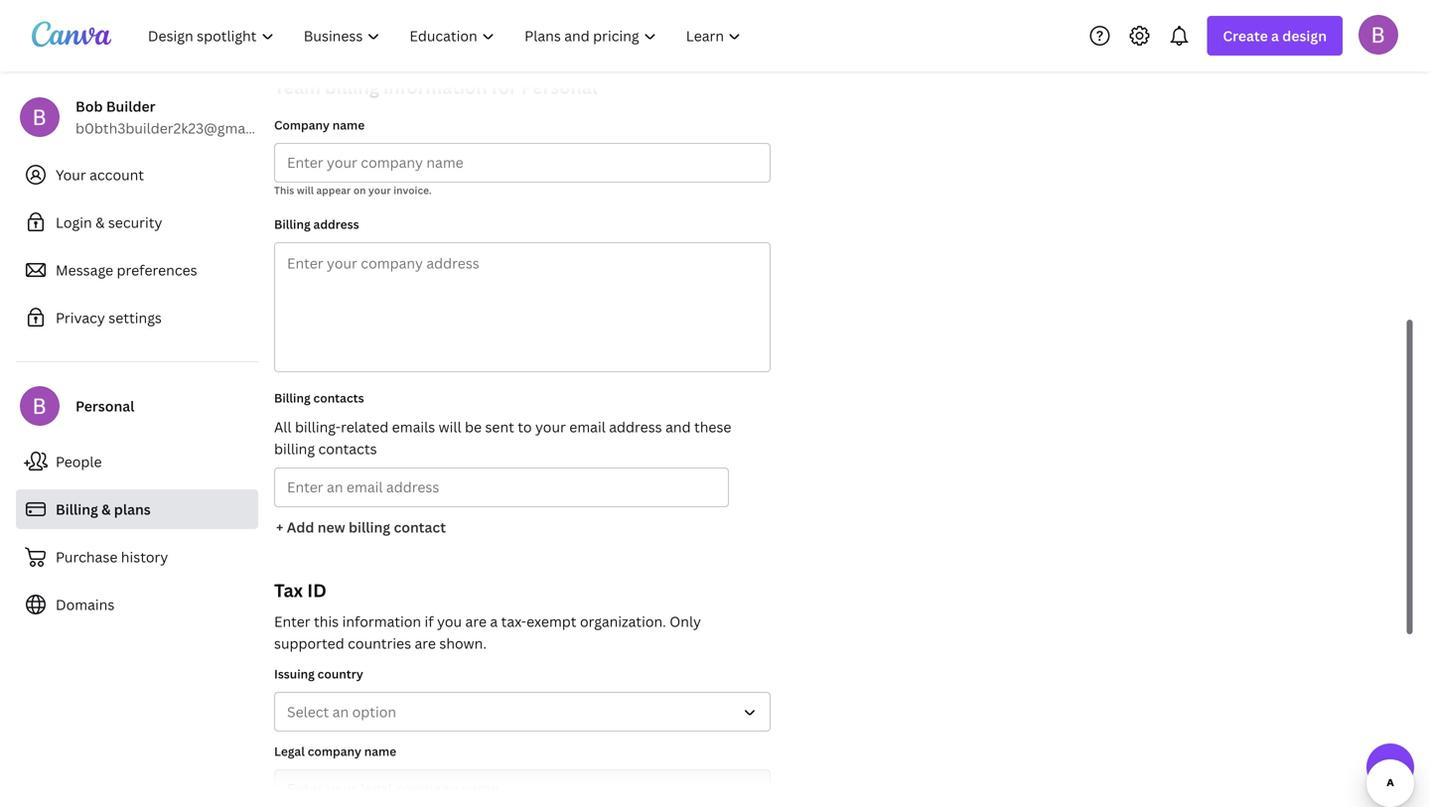 Task type: vqa. For each thing, say whether or not it's contained in the screenshot.
topmost "TEAM 1" element
no



Task type: locate. For each thing, give the bounding box(es) containing it.
personal
[[521, 75, 598, 99], [75, 397, 135, 416]]

personal up people
[[75, 397, 135, 416]]

domains
[[56, 595, 115, 614]]

new
[[318, 518, 345, 537]]

&
[[95, 213, 105, 232], [101, 500, 111, 519]]

bob builder image
[[1359, 15, 1399, 54]]

create
[[1223, 26, 1268, 45]]

a
[[1271, 26, 1279, 45], [490, 612, 498, 631]]

appear
[[316, 184, 351, 197]]

billing inside all billing-related emails will be sent to your email address and these billing contacts
[[274, 440, 315, 458]]

1 vertical spatial address
[[609, 418, 662, 437]]

Select an option button
[[274, 692, 771, 732]]

personal right for
[[521, 75, 598, 99]]

related
[[341, 418, 389, 437]]

0 vertical spatial billing
[[325, 75, 379, 99]]

this
[[314, 612, 339, 631]]

your right on
[[369, 184, 391, 197]]

name
[[332, 117, 365, 133], [364, 743, 396, 760]]

1 horizontal spatial a
[[1271, 26, 1279, 45]]

company
[[308, 743, 361, 760]]

billing up all
[[274, 390, 311, 406]]

1 horizontal spatial your
[[535, 418, 566, 437]]

your inside all billing-related emails will be sent to your email address and these billing contacts
[[535, 418, 566, 437]]

are
[[465, 612, 487, 631], [415, 634, 436, 653]]

this
[[274, 184, 294, 197]]

0 vertical spatial a
[[1271, 26, 1279, 45]]

0 horizontal spatial address
[[313, 216, 359, 232]]

enter
[[274, 612, 310, 631]]

1 horizontal spatial personal
[[521, 75, 598, 99]]

0 horizontal spatial will
[[297, 184, 314, 197]]

contacts down related
[[318, 440, 377, 458]]

emails
[[392, 418, 435, 437]]

information
[[383, 75, 487, 99], [342, 612, 421, 631]]

1 horizontal spatial will
[[439, 418, 461, 437]]

1 vertical spatial name
[[364, 743, 396, 760]]

billing down this
[[274, 216, 311, 232]]

sent
[[485, 418, 514, 437]]

message
[[56, 261, 113, 280]]

only
[[670, 612, 701, 631]]

are down if at the left bottom
[[415, 634, 436, 653]]

billing inside button
[[349, 518, 390, 537]]

shown.
[[439, 634, 487, 653]]

0 vertical spatial billing
[[274, 216, 311, 232]]

information down top level navigation element
[[383, 75, 487, 99]]

a left the tax-
[[490, 612, 498, 631]]

+ add new billing contact button
[[274, 508, 448, 547]]

1 vertical spatial are
[[415, 634, 436, 653]]

if
[[425, 612, 434, 631]]

account
[[89, 165, 144, 184]]

1 vertical spatial billing
[[274, 390, 311, 406]]

tax-
[[501, 612, 527, 631]]

0 vertical spatial are
[[465, 612, 487, 631]]

contacts up billing-
[[313, 390, 364, 406]]

1 vertical spatial a
[[490, 612, 498, 631]]

builder
[[106, 97, 155, 116]]

& left plans at left bottom
[[101, 500, 111, 519]]

0 vertical spatial &
[[95, 213, 105, 232]]

legal company name
[[274, 743, 396, 760]]

& for login
[[95, 213, 105, 232]]

0 horizontal spatial are
[[415, 634, 436, 653]]

id
[[307, 579, 327, 603]]

contacts inside all billing-related emails will be sent to your email address and these billing contacts
[[318, 440, 377, 458]]

your
[[56, 165, 86, 184]]

message preferences
[[56, 261, 197, 280]]

bob builder b0bth3builder2k23@gmail.com
[[75, 97, 286, 138]]

2 vertical spatial billing
[[56, 500, 98, 519]]

2 vertical spatial billing
[[349, 518, 390, 537]]

all
[[274, 418, 292, 437]]

create a design button
[[1207, 16, 1343, 56]]

0 vertical spatial contacts
[[313, 390, 364, 406]]

1 vertical spatial billing
[[274, 440, 315, 458]]

will
[[297, 184, 314, 197], [439, 418, 461, 437]]

1 horizontal spatial are
[[465, 612, 487, 631]]

information inside tax id enter this information if you are a tax-exempt organization. only supported countries are shown.
[[342, 612, 421, 631]]

billing right new
[[349, 518, 390, 537]]

privacy
[[56, 308, 105, 327]]

an
[[332, 703, 349, 722]]

purchase
[[56, 548, 118, 567]]

login & security
[[56, 213, 162, 232]]

billing
[[274, 216, 311, 232], [274, 390, 311, 406], [56, 500, 98, 519]]

contacts
[[313, 390, 364, 406], [318, 440, 377, 458]]

billing down people
[[56, 500, 98, 519]]

billing for billing address
[[274, 216, 311, 232]]

history
[[121, 548, 168, 567]]

are up shown.
[[465, 612, 487, 631]]

company
[[274, 117, 330, 133]]

contact
[[394, 518, 446, 537]]

name down option
[[364, 743, 396, 760]]

0 horizontal spatial a
[[490, 612, 498, 631]]

billing contacts
[[274, 390, 364, 406]]

1 vertical spatial contacts
[[318, 440, 377, 458]]

0 vertical spatial your
[[369, 184, 391, 197]]

will right this
[[297, 184, 314, 197]]

preferences
[[117, 261, 197, 280]]

information up countries
[[342, 612, 421, 631]]

Enter your legal company name text field
[[287, 771, 758, 808]]

address left and
[[609, 418, 662, 437]]

0 vertical spatial information
[[383, 75, 487, 99]]

option
[[352, 703, 396, 722]]

billing
[[325, 75, 379, 99], [274, 440, 315, 458], [349, 518, 390, 537]]

1 horizontal spatial address
[[609, 418, 662, 437]]

your
[[369, 184, 391, 197], [535, 418, 566, 437]]

address down appear
[[313, 216, 359, 232]]

0 horizontal spatial personal
[[75, 397, 135, 416]]

select
[[287, 703, 329, 722]]

1 vertical spatial &
[[101, 500, 111, 519]]

country
[[318, 666, 363, 682]]

this will appear on your invoice.
[[274, 184, 432, 197]]

will left be
[[439, 418, 461, 437]]

people link
[[16, 442, 258, 482]]

company name
[[274, 117, 365, 133]]

billing down all
[[274, 440, 315, 458]]

name right company at the left top of the page
[[332, 117, 365, 133]]

1 vertical spatial information
[[342, 612, 421, 631]]

domains link
[[16, 585, 258, 625]]

a left design
[[1271, 26, 1279, 45]]

Enter your company address text field
[[275, 243, 770, 371]]

on
[[353, 184, 366, 197]]

address
[[313, 216, 359, 232], [609, 418, 662, 437]]

1 vertical spatial your
[[535, 418, 566, 437]]

billing for billing contacts
[[274, 390, 311, 406]]

your right to
[[535, 418, 566, 437]]

1 vertical spatial will
[[439, 418, 461, 437]]

& right login
[[95, 213, 105, 232]]

billing up company name
[[325, 75, 379, 99]]

these
[[694, 418, 732, 437]]

security
[[108, 213, 162, 232]]



Task type: describe. For each thing, give the bounding box(es) containing it.
1 vertical spatial personal
[[75, 397, 135, 416]]

supported
[[274, 634, 344, 653]]

email
[[569, 418, 606, 437]]

all billing-related emails will be sent to your email address and these billing contacts
[[274, 418, 732, 458]]

privacy settings link
[[16, 298, 258, 338]]

0 vertical spatial address
[[313, 216, 359, 232]]

billing for billing & plans
[[56, 500, 98, 519]]

will inside all billing-related emails will be sent to your email address and these billing contacts
[[439, 418, 461, 437]]

and
[[666, 418, 691, 437]]

top level navigation element
[[135, 16, 758, 56]]

billing-
[[295, 418, 341, 437]]

your account link
[[16, 155, 258, 195]]

billing & plans
[[56, 500, 151, 519]]

your account
[[56, 165, 144, 184]]

message preferences link
[[16, 250, 258, 290]]

exempt
[[527, 612, 577, 631]]

issuing
[[274, 666, 315, 682]]

settings
[[109, 308, 162, 327]]

legal
[[274, 743, 305, 760]]

be
[[465, 418, 482, 437]]

create a design
[[1223, 26, 1327, 45]]

to
[[518, 418, 532, 437]]

issuing country
[[274, 666, 363, 682]]

design
[[1283, 26, 1327, 45]]

for
[[491, 75, 517, 99]]

purchase history
[[56, 548, 168, 567]]

Enter an email address text field
[[287, 469, 716, 507]]

select an option
[[287, 703, 396, 722]]

billing address
[[274, 216, 359, 232]]

+ add new billing contact
[[276, 518, 446, 537]]

a inside create a design dropdown button
[[1271, 26, 1279, 45]]

countries
[[348, 634, 411, 653]]

people
[[56, 452, 102, 471]]

purchase history link
[[16, 537, 258, 577]]

login & security link
[[16, 203, 258, 242]]

0 horizontal spatial your
[[369, 184, 391, 197]]

billing & plans link
[[16, 490, 258, 529]]

Enter your company name text field
[[287, 144, 758, 182]]

0 vertical spatial will
[[297, 184, 314, 197]]

bob
[[75, 97, 103, 116]]

you
[[437, 612, 462, 631]]

& for billing
[[101, 500, 111, 519]]

+
[[276, 518, 283, 537]]

team
[[274, 75, 321, 99]]

plans
[[114, 500, 151, 519]]

login
[[56, 213, 92, 232]]

invoice.
[[394, 184, 432, 197]]

tax
[[274, 579, 303, 603]]

team billing information for personal
[[274, 75, 598, 99]]

organization.
[[580, 612, 666, 631]]

0 vertical spatial name
[[332, 117, 365, 133]]

b0bth3builder2k23@gmail.com
[[75, 119, 286, 138]]

address inside all billing-related emails will be sent to your email address and these billing contacts
[[609, 418, 662, 437]]

0 vertical spatial personal
[[521, 75, 598, 99]]

privacy settings
[[56, 308, 162, 327]]

add
[[287, 518, 314, 537]]

a inside tax id enter this information if you are a tax-exempt organization. only supported countries are shown.
[[490, 612, 498, 631]]

tax id enter this information if you are a tax-exempt organization. only supported countries are shown.
[[274, 579, 701, 653]]



